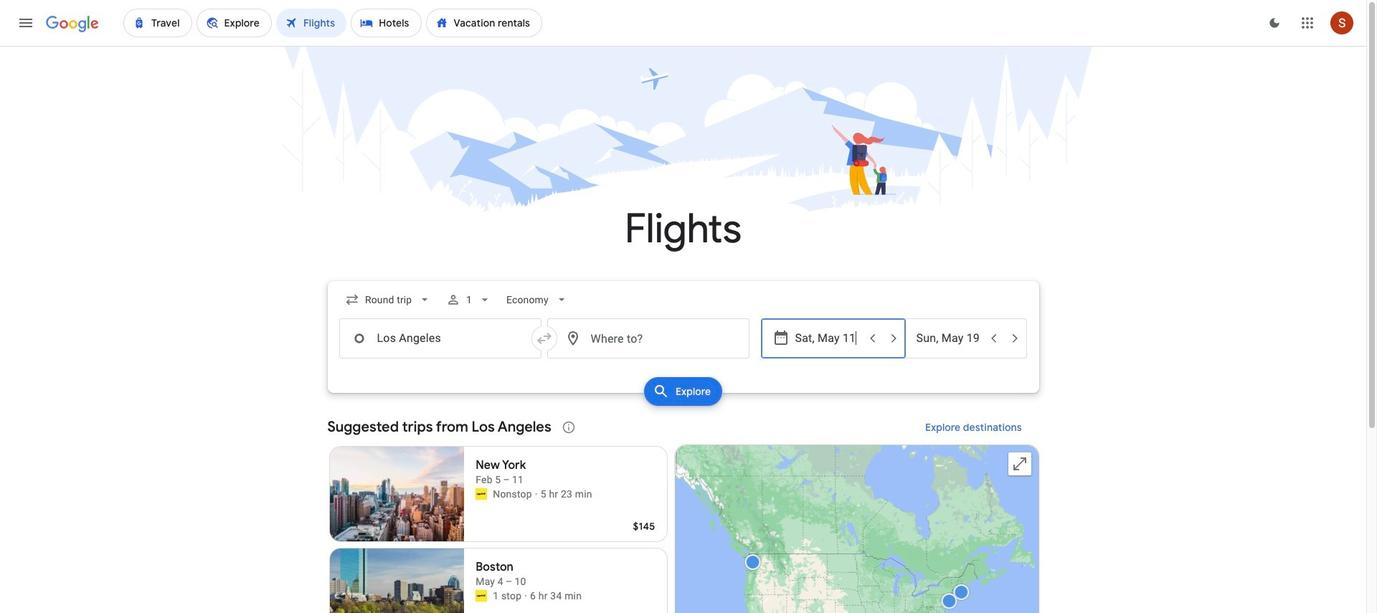 Task type: locate. For each thing, give the bounding box(es) containing it.
0 vertical spatial  image
[[535, 487, 538, 502]]

0 horizontal spatial  image
[[525, 589, 528, 604]]

 image
[[535, 487, 538, 502], [525, 589, 528, 604]]

2 spirit image from the top
[[476, 591, 487, 602]]

spirit image for the bottom  image
[[476, 591, 487, 602]]

Where to? text field
[[547, 319, 750, 359]]

0 vertical spatial spirit image
[[476, 489, 487, 500]]

1 vertical spatial  image
[[525, 589, 528, 604]]

spirit image
[[476, 489, 487, 500], [476, 591, 487, 602]]

None text field
[[339, 319, 541, 359]]

None field
[[339, 287, 438, 313], [501, 287, 574, 313], [339, 287, 438, 313], [501, 287, 574, 313]]

1 spirit image from the top
[[476, 489, 487, 500]]

1 vertical spatial spirit image
[[476, 591, 487, 602]]

spirit image for rightmost  image
[[476, 489, 487, 500]]

Return text field
[[917, 319, 983, 358]]

Flight search field
[[316, 281, 1051, 410]]

1 horizontal spatial  image
[[535, 487, 538, 502]]



Task type: describe. For each thing, give the bounding box(es) containing it.
change appearance image
[[1258, 6, 1292, 40]]

145 US dollars text field
[[633, 520, 656, 533]]

suggested trips from los angeles region
[[328, 410, 1039, 614]]

Departure text field
[[795, 319, 861, 358]]

main menu image
[[17, 14, 34, 32]]



Task type: vqa. For each thing, say whether or not it's contained in the screenshot.
MIA associated with 2:35 PM
no



